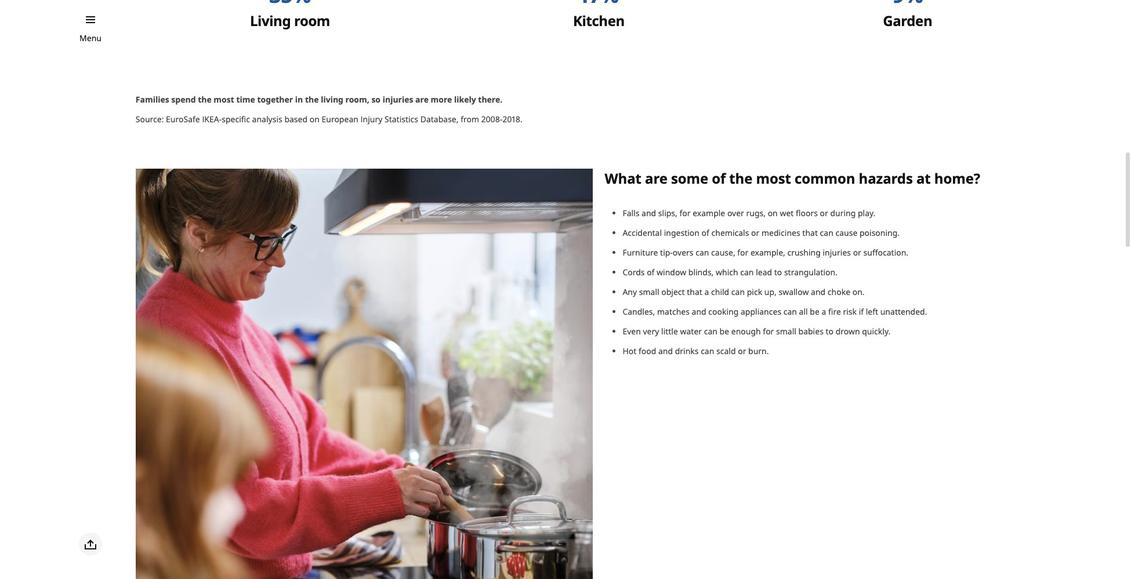 Task type: describe. For each thing, give the bounding box(es) containing it.
likely
[[454, 94, 476, 105]]

or down cause
[[854, 247, 862, 258]]

0 horizontal spatial are
[[416, 94, 429, 105]]

wet
[[780, 208, 794, 219]]

little
[[662, 326, 678, 337]]

or down rugs,
[[752, 228, 760, 239]]

or right the scald
[[738, 346, 747, 357]]

and right falls
[[642, 208, 657, 219]]

some
[[671, 169, 709, 188]]

0 horizontal spatial that
[[687, 287, 703, 298]]

choke
[[828, 287, 851, 298]]

any
[[623, 287, 637, 298]]

water
[[681, 326, 702, 337]]

can left all
[[784, 307, 797, 318]]

strangulation.
[[785, 267, 838, 278]]

accidental
[[623, 228, 662, 239]]

babies
[[799, 326, 824, 337]]

1 horizontal spatial of
[[702, 228, 710, 239]]

source:
[[136, 113, 164, 125]]

injury
[[361, 113, 383, 125]]

families spend the most time together in the living room, so injuries are more likely there.
[[136, 94, 503, 105]]

0 vertical spatial a
[[705, 287, 709, 298]]

lead
[[756, 267, 773, 278]]

quickly.
[[863, 326, 891, 337]]

living
[[250, 11, 291, 30]]

2008-
[[482, 113, 503, 125]]

together
[[257, 94, 293, 105]]

eurosafe
[[166, 113, 200, 125]]

1 horizontal spatial are
[[645, 169, 668, 188]]

0 horizontal spatial to
[[775, 267, 783, 278]]

on.
[[853, 287, 865, 298]]

2 horizontal spatial for
[[763, 326, 775, 337]]

unattended.
[[881, 307, 928, 318]]

any small object that a child can pick up, swallow and choke on.
[[623, 287, 865, 298]]

matches
[[658, 307, 690, 318]]

play.
[[858, 208, 876, 219]]

medicines
[[762, 228, 801, 239]]

there.
[[478, 94, 503, 105]]

risk
[[844, 307, 857, 318]]

rugs,
[[747, 208, 766, 219]]

child
[[712, 287, 730, 298]]

slips,
[[659, 208, 678, 219]]

database,
[[421, 113, 459, 125]]

ingestion
[[664, 228, 700, 239]]

european
[[322, 113, 359, 125]]

kitchen
[[573, 11, 625, 30]]

and up water
[[692, 307, 707, 318]]

1 horizontal spatial that
[[803, 228, 818, 239]]

can left cause
[[820, 228, 834, 239]]

specific
[[222, 113, 250, 125]]

1 vertical spatial injuries
[[823, 247, 851, 258]]

cooking
[[709, 307, 739, 318]]

living
[[321, 94, 344, 105]]

in
[[295, 94, 303, 105]]

1 vertical spatial most
[[757, 169, 792, 188]]

0 horizontal spatial injuries
[[383, 94, 414, 105]]

living room
[[250, 11, 330, 30]]

common
[[795, 169, 856, 188]]

cords of window blinds, which can lead to strangulation.
[[623, 267, 838, 278]]

can left the scald
[[701, 346, 715, 357]]

during
[[831, 208, 856, 219]]

even
[[623, 326, 641, 337]]

cause,
[[712, 247, 736, 258]]

candles,
[[623, 307, 655, 318]]

enough
[[732, 326, 761, 337]]

even very little water can be enough for small babies to drown quickly.
[[623, 326, 891, 337]]

0 horizontal spatial for
[[680, 208, 691, 219]]

time
[[236, 94, 255, 105]]

fire
[[829, 307, 841, 318]]

very
[[643, 326, 660, 337]]

1 vertical spatial on
[[768, 208, 778, 219]]

room,
[[346, 94, 370, 105]]

burn.
[[749, 346, 769, 357]]

and right food
[[659, 346, 673, 357]]

all
[[800, 307, 808, 318]]

crushing
[[788, 247, 821, 258]]



Task type: locate. For each thing, give the bounding box(es) containing it.
hot
[[623, 346, 637, 357]]

for right cause,
[[738, 247, 749, 258]]

small
[[639, 287, 660, 298], [777, 326, 797, 337]]

of right cords
[[647, 267, 655, 278]]

a child is at the countertop as an adult in a red sweater stirs a stainless steel ikea 365+ pot at the rear of an induction hob. image
[[136, 169, 593, 580]]

families
[[136, 94, 169, 105]]

room
[[294, 11, 330, 30]]

ikea-
[[202, 113, 222, 125]]

0 horizontal spatial be
[[720, 326, 730, 337]]

that down blinds,
[[687, 287, 703, 298]]

1 horizontal spatial most
[[757, 169, 792, 188]]

1 vertical spatial are
[[645, 169, 668, 188]]

0 horizontal spatial on
[[310, 113, 320, 125]]

0 horizontal spatial a
[[705, 287, 709, 298]]

of
[[712, 169, 726, 188], [702, 228, 710, 239], [647, 267, 655, 278]]

2 horizontal spatial the
[[730, 169, 753, 188]]

are
[[416, 94, 429, 105], [645, 169, 668, 188]]

1 vertical spatial to
[[826, 326, 834, 337]]

poisoning.
[[860, 228, 900, 239]]

the up the ikea-
[[198, 94, 212, 105]]

for down candles, matches and cooking appliances can all be a fire risk if left unattended.
[[763, 326, 775, 337]]

for right slips,
[[680, 208, 691, 219]]

furniture
[[623, 247, 658, 258]]

falls and slips, for example over rugs, on wet floors or during play.
[[623, 208, 876, 219]]

2 vertical spatial of
[[647, 267, 655, 278]]

falls
[[623, 208, 640, 219]]

what
[[605, 169, 642, 188]]

candles, matches and cooking appliances can all be a fire risk if left unattended.
[[623, 307, 928, 318]]

1 vertical spatial of
[[702, 228, 710, 239]]

window
[[657, 267, 687, 278]]

0 horizontal spatial small
[[639, 287, 660, 298]]

hazards
[[859, 169, 913, 188]]

object
[[662, 287, 685, 298]]

1 vertical spatial a
[[822, 307, 827, 318]]

pick
[[747, 287, 763, 298]]

home?
[[935, 169, 981, 188]]

on
[[310, 113, 320, 125], [768, 208, 778, 219]]

example,
[[751, 247, 786, 258]]

2018.
[[503, 113, 523, 125]]

or right the floors at right
[[820, 208, 829, 219]]

a
[[705, 287, 709, 298], [822, 307, 827, 318]]

analysis
[[252, 113, 283, 125]]

injuries
[[383, 94, 414, 105], [823, 247, 851, 258]]

can right overs
[[696, 247, 710, 258]]

0 horizontal spatial of
[[647, 267, 655, 278]]

1 horizontal spatial be
[[810, 307, 820, 318]]

1 horizontal spatial injuries
[[823, 247, 851, 258]]

injuries up statistics
[[383, 94, 414, 105]]

of down example
[[702, 228, 710, 239]]

based
[[285, 113, 308, 125]]

or
[[820, 208, 829, 219], [752, 228, 760, 239], [854, 247, 862, 258], [738, 346, 747, 357]]

menu
[[80, 33, 102, 44]]

at
[[917, 169, 931, 188]]

example
[[693, 208, 726, 219]]

small right any
[[639, 287, 660, 298]]

the right in at top left
[[305, 94, 319, 105]]

more
[[431, 94, 452, 105]]

chemicals
[[712, 228, 750, 239]]

0 vertical spatial injuries
[[383, 94, 414, 105]]

be
[[810, 307, 820, 318], [720, 326, 730, 337]]

to left the drown
[[826, 326, 834, 337]]

what are some of the most common hazards at home?
[[605, 169, 981, 188]]

2 horizontal spatial of
[[712, 169, 726, 188]]

1 vertical spatial that
[[687, 287, 703, 298]]

0 vertical spatial to
[[775, 267, 783, 278]]

0 vertical spatial are
[[416, 94, 429, 105]]

0 vertical spatial for
[[680, 208, 691, 219]]

up,
[[765, 287, 777, 298]]

so
[[372, 94, 381, 105]]

that down the floors at right
[[803, 228, 818, 239]]

on left the wet
[[768, 208, 778, 219]]

that
[[803, 228, 818, 239], [687, 287, 703, 298]]

0 vertical spatial of
[[712, 169, 726, 188]]

appliances
[[741, 307, 782, 318]]

injuries down cause
[[823, 247, 851, 258]]

1 horizontal spatial the
[[305, 94, 319, 105]]

cords
[[623, 267, 645, 278]]

can left pick at the right of page
[[732, 287, 745, 298]]

scald
[[717, 346, 736, 357]]

are right what
[[645, 169, 668, 188]]

2 vertical spatial for
[[763, 326, 775, 337]]

0 horizontal spatial most
[[214, 94, 234, 105]]

of right some on the right
[[712, 169, 726, 188]]

most
[[214, 94, 234, 105], [757, 169, 792, 188]]

1 vertical spatial for
[[738, 247, 749, 258]]

on right based
[[310, 113, 320, 125]]

from
[[461, 113, 479, 125]]

which
[[716, 267, 739, 278]]

1 horizontal spatial a
[[822, 307, 827, 318]]

hot food and drinks can scald or burn.
[[623, 346, 769, 357]]

0 vertical spatial small
[[639, 287, 660, 298]]

accidental ingestion of chemicals or medicines that can cause poisoning.
[[623, 228, 900, 239]]

1 horizontal spatial small
[[777, 326, 797, 337]]

a left child
[[705, 287, 709, 298]]

tip-
[[661, 247, 673, 258]]

cause
[[836, 228, 858, 239]]

1 horizontal spatial to
[[826, 326, 834, 337]]

statistics
[[385, 113, 419, 125]]

overs
[[673, 247, 694, 258]]

1 horizontal spatial on
[[768, 208, 778, 219]]

spend
[[171, 94, 196, 105]]

to right lead
[[775, 267, 783, 278]]

left
[[866, 307, 879, 318]]

and
[[642, 208, 657, 219], [811, 287, 826, 298], [692, 307, 707, 318], [659, 346, 673, 357]]

floors
[[796, 208, 818, 219]]

small down candles, matches and cooking appliances can all be a fire risk if left unattended.
[[777, 326, 797, 337]]

1 vertical spatial small
[[777, 326, 797, 337]]

be right all
[[810, 307, 820, 318]]

0 vertical spatial on
[[310, 113, 320, 125]]

source: eurosafe ikea-specific analysis based on european injury statistics database, from 2008-2018.
[[136, 113, 523, 125]]

1 vertical spatial be
[[720, 326, 730, 337]]

over
[[728, 208, 745, 219]]

0 vertical spatial be
[[810, 307, 820, 318]]

are left more
[[416, 94, 429, 105]]

furniture tip-overs can cause, for example, crushing injuries or suffocation.
[[623, 247, 909, 258]]

0 vertical spatial most
[[214, 94, 234, 105]]

can left lead
[[741, 267, 754, 278]]

blinds,
[[689, 267, 714, 278]]

swallow
[[779, 287, 809, 298]]

most left time
[[214, 94, 234, 105]]

the up over
[[730, 169, 753, 188]]

1 horizontal spatial for
[[738, 247, 749, 258]]

menu button
[[80, 32, 102, 45]]

most up the wet
[[757, 169, 792, 188]]

and left choke on the right
[[811, 287, 826, 298]]

suffocation.
[[864, 247, 909, 258]]

be down cooking
[[720, 326, 730, 337]]

a left the fire
[[822, 307, 827, 318]]

garden
[[884, 11, 933, 30]]

0 horizontal spatial the
[[198, 94, 212, 105]]

0 vertical spatial that
[[803, 228, 818, 239]]

for
[[680, 208, 691, 219], [738, 247, 749, 258], [763, 326, 775, 337]]

the
[[198, 94, 212, 105], [305, 94, 319, 105], [730, 169, 753, 188]]

if
[[859, 307, 864, 318]]

drown
[[836, 326, 861, 337]]

can right water
[[704, 326, 718, 337]]



Task type: vqa. For each thing, say whether or not it's contained in the screenshot.
left
yes



